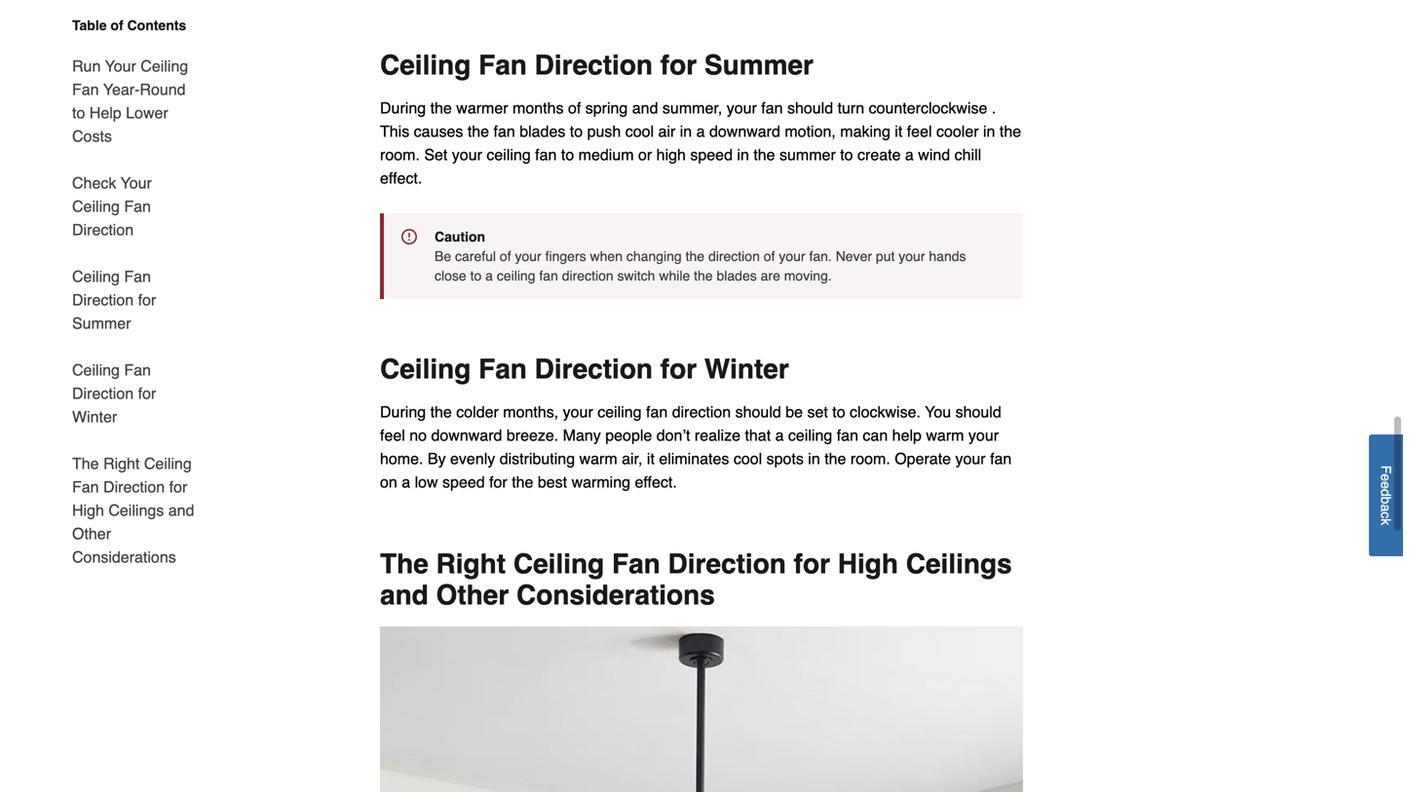 Task type: locate. For each thing, give the bounding box(es) containing it.
ceiling fan direction for winter down ceiling fan direction for summer link on the left
[[72, 361, 156, 426]]

ceiling fan direction for summer down check your ceiling fan direction on the left
[[72, 268, 156, 332]]

fan down warmer
[[494, 122, 515, 140]]

0 vertical spatial room.
[[380, 145, 420, 164]]

0 horizontal spatial should
[[735, 403, 781, 421]]

b
[[1378, 497, 1394, 504]]

1 vertical spatial ceiling fan direction for summer
[[72, 268, 156, 332]]

0 vertical spatial considerations
[[72, 548, 176, 566]]

other inside table of contents element
[[72, 525, 111, 543]]

to right set in the bottom right of the page
[[832, 403, 845, 421]]

0 vertical spatial blades
[[520, 122, 566, 140]]

should up motion,
[[787, 99, 833, 117]]

1 vertical spatial room.
[[851, 450, 891, 468]]

be
[[435, 248, 451, 264]]

0 horizontal spatial high
[[72, 501, 104, 519]]

downward down summer,
[[709, 122, 780, 140]]

0 vertical spatial winter
[[704, 354, 789, 385]]

0 horizontal spatial summer
[[72, 314, 131, 332]]

2 vertical spatial and
[[380, 580, 429, 611]]

during inside 'during the colder months, your ceiling fan direction should be set to clockwise. you should feel no downward breeze. many people don't realize that a ceiling fan can help warm your home. by evenly distributing warm air, it eliminates cool spots in the room. operate your fan on a low speed for the best warming effect.'
[[380, 403, 426, 421]]

0 horizontal spatial and
[[168, 501, 194, 519]]

e up "b"
[[1378, 481, 1394, 489]]

low
[[415, 473, 438, 491]]

1 vertical spatial during
[[380, 403, 426, 421]]

2 horizontal spatial should
[[956, 403, 1002, 421]]

effect. down this
[[380, 169, 422, 187]]

feel inside during the warmer months of spring and summer, your fan should turn   counterclockwise  . this causes the fan blades to push cool air in a downward motion, making it feel cooler in the room. set your ceiling fan to medium or high speed in the summer to create a wind chill effect.
[[907, 122, 932, 140]]

ceiling down ceiling fan direction for summer link on the left
[[72, 361, 120, 379]]

considerations
[[72, 548, 176, 566], [517, 580, 715, 611]]

summer
[[704, 49, 814, 81], [72, 314, 131, 332]]

0 horizontal spatial effect.
[[380, 169, 422, 187]]

cool up or
[[625, 122, 654, 140]]

during up this
[[380, 99, 426, 117]]

1 during from the top
[[380, 99, 426, 117]]

downward
[[709, 122, 780, 140], [431, 426, 502, 444]]

fan inside the right ceiling fan direction for high ceilings and other considerations link
[[72, 478, 99, 496]]

0 horizontal spatial warm
[[579, 450, 618, 468]]

a inside caution be careful of your fingers when changing the direction of your fan. never put your hands close to a ceiling fan direction switch while the blades are moving.
[[485, 268, 493, 283]]

0 vertical spatial feel
[[907, 122, 932, 140]]

0 vertical spatial during
[[380, 99, 426, 117]]

1 vertical spatial the
[[380, 548, 429, 580]]

effect.
[[380, 169, 422, 187], [635, 473, 677, 491]]

your up many
[[563, 403, 593, 421]]

it right air,
[[647, 450, 655, 468]]

feel up home.
[[380, 426, 405, 444]]

ceiling fan direction for summer
[[380, 49, 814, 81], [72, 268, 156, 332]]

the down distributing in the bottom of the page
[[512, 473, 533, 491]]

a
[[696, 122, 705, 140], [905, 145, 914, 164], [485, 268, 493, 283], [775, 426, 784, 444], [402, 473, 410, 491], [1378, 504, 1394, 512]]

your right summer,
[[727, 99, 757, 117]]

0 vertical spatial it
[[895, 122, 903, 140]]

to down the careful
[[470, 268, 482, 283]]

0 horizontal spatial ceilings
[[109, 501, 164, 519]]

during for ceiling fan direction for winter
[[380, 403, 426, 421]]

0 horizontal spatial cool
[[625, 122, 654, 140]]

1 vertical spatial feel
[[380, 426, 405, 444]]

0 horizontal spatial ceiling fan direction for summer
[[72, 268, 156, 332]]

can
[[863, 426, 888, 444]]

0 horizontal spatial downward
[[431, 426, 502, 444]]

direction
[[535, 49, 653, 81], [72, 221, 134, 239], [72, 291, 134, 309], [535, 354, 653, 385], [72, 384, 134, 402], [103, 478, 165, 496], [668, 548, 786, 580]]

0 vertical spatial downward
[[709, 122, 780, 140]]

cool inside 'during the colder months, your ceiling fan direction should be set to clockwise. you should feel no downward breeze. many people don't realize that a ceiling fan can help warm your home. by evenly distributing warm air, it eliminates cool spots in the room. operate your fan on a low speed for the best warming effect.'
[[734, 450, 762, 468]]

of up are
[[764, 248, 775, 264]]

a down the careful
[[485, 268, 493, 283]]

during up no
[[380, 403, 426, 421]]

e up d
[[1378, 474, 1394, 481]]

0 vertical spatial other
[[72, 525, 111, 543]]

careful
[[455, 248, 496, 264]]

0 horizontal spatial the
[[72, 455, 99, 473]]

never
[[836, 248, 872, 264]]

turn
[[838, 99, 865, 117]]

downward inside during the warmer months of spring and summer, your fan should turn   counterclockwise  . this causes the fan blades to push cool air in a downward motion, making it feel cooler in the room. set your ceiling fan to medium or high speed in the summer to create a wind chill effect.
[[709, 122, 780, 140]]

your right put on the top right of page
[[899, 248, 925, 264]]

high
[[72, 501, 104, 519], [838, 548, 898, 580]]

f
[[1378, 465, 1394, 474]]

1 horizontal spatial speed
[[690, 145, 733, 164]]

effect. down air,
[[635, 473, 677, 491]]

fan inside ceiling fan direction for summer
[[124, 268, 151, 286]]

fan left the can
[[837, 426, 859, 444]]

warm
[[926, 426, 964, 444], [579, 450, 618, 468]]

it
[[895, 122, 903, 140], [647, 450, 655, 468]]

0 vertical spatial summer
[[704, 49, 814, 81]]

ceiling inside check your ceiling fan direction
[[72, 197, 120, 215]]

in
[[680, 122, 692, 140], [983, 122, 995, 140], [737, 145, 749, 164], [808, 450, 820, 468]]

1 horizontal spatial should
[[787, 99, 833, 117]]

the right ceiling fan direction for high ceilings and other considerations
[[72, 455, 194, 566], [380, 548, 1012, 611]]

on
[[380, 473, 397, 491]]

0 vertical spatial right
[[103, 455, 140, 473]]

and inside during the warmer months of spring and summer, your fan should turn   counterclockwise  . this causes the fan blades to push cool air in a downward motion, making it feel cooler in the room. set your ceiling fan to medium or high speed in the summer to create a wind chill effect.
[[632, 99, 658, 117]]

0 vertical spatial your
[[105, 57, 136, 75]]

ceiling fan direction for winter inside table of contents element
[[72, 361, 156, 426]]

1 horizontal spatial room.
[[851, 450, 891, 468]]

air
[[658, 122, 676, 140]]

the down on
[[380, 548, 429, 580]]

1 vertical spatial it
[[647, 450, 655, 468]]

table of contents element
[[57, 16, 203, 569]]

0 vertical spatial and
[[632, 99, 658, 117]]

fan down fingers
[[539, 268, 558, 283]]

operate
[[895, 450, 951, 468]]

room.
[[380, 145, 420, 164], [851, 450, 891, 468]]

during
[[380, 99, 426, 117], [380, 403, 426, 421]]

blades down 'months'
[[520, 122, 566, 140]]

1 horizontal spatial it
[[895, 122, 903, 140]]

fan
[[761, 99, 783, 117], [494, 122, 515, 140], [535, 145, 557, 164], [539, 268, 558, 283], [646, 403, 668, 421], [837, 426, 859, 444], [990, 450, 1012, 468]]

the down ceiling fan direction for winter link
[[72, 455, 99, 473]]

2 vertical spatial direction
[[672, 403, 731, 421]]

close
[[435, 268, 466, 283]]

2 horizontal spatial and
[[632, 99, 658, 117]]

a down summer,
[[696, 122, 705, 140]]

1 vertical spatial warm
[[579, 450, 618, 468]]

1 vertical spatial and
[[168, 501, 194, 519]]

ceiling fan direction for winter up many
[[380, 354, 789, 385]]

ceiling fan direction for summer link
[[72, 253, 203, 347]]

your
[[727, 99, 757, 117], [452, 145, 482, 164], [515, 248, 542, 264], [779, 248, 805, 264], [899, 248, 925, 264], [563, 403, 593, 421], [969, 426, 999, 444], [956, 450, 986, 468]]

by
[[428, 450, 446, 468]]

1 vertical spatial effect.
[[635, 473, 677, 491]]

0 vertical spatial cool
[[625, 122, 654, 140]]

speed inside 'during the colder months, your ceiling fan direction should be set to clockwise. you should feel no downward breeze. many people don't realize that a ceiling fan can help warm your home. by evenly distributing warm air, it eliminates cool spots in the room. operate your fan on a low speed for the best warming effect.'
[[442, 473, 485, 491]]

0 horizontal spatial right
[[103, 455, 140, 473]]

0 vertical spatial ceilings
[[109, 501, 164, 519]]

direction down the when
[[562, 268, 614, 283]]

0 vertical spatial effect.
[[380, 169, 422, 187]]

winter
[[704, 354, 789, 385], [72, 408, 117, 426]]

c
[[1378, 512, 1394, 519]]

1 horizontal spatial effect.
[[635, 473, 677, 491]]

your inside check your ceiling fan direction
[[121, 174, 152, 192]]

fan.
[[809, 248, 832, 264]]

your right operate
[[956, 450, 986, 468]]

0 horizontal spatial speed
[[442, 473, 485, 491]]

in right spots
[[808, 450, 820, 468]]

1 horizontal spatial warm
[[926, 426, 964, 444]]

0 vertical spatial speed
[[690, 145, 733, 164]]

during the warmer months of spring and summer, your fan should turn   counterclockwise  . this causes the fan blades to push cool air in a downward motion, making it feel cooler in the room. set your ceiling fan to medium or high speed in the summer to create a wind chill effect.
[[380, 99, 1021, 187]]

to left help
[[72, 104, 85, 122]]

your
[[105, 57, 136, 75], [121, 174, 152, 192]]

during for ceiling fan direction for summer
[[380, 99, 426, 117]]

it up create
[[895, 122, 903, 140]]

1 vertical spatial blades
[[717, 268, 757, 283]]

direction up realize
[[672, 403, 731, 421]]

the right cooler
[[1000, 122, 1021, 140]]

your inside run your ceiling fan year-round to help lower costs
[[105, 57, 136, 75]]

ceiling right the close
[[497, 268, 536, 283]]

1 horizontal spatial other
[[436, 580, 509, 611]]

run your ceiling fan year-round to help lower costs
[[72, 57, 188, 145]]

the
[[72, 455, 99, 473], [380, 548, 429, 580]]

room. down the can
[[851, 450, 891, 468]]

1 horizontal spatial considerations
[[517, 580, 715, 611]]

0 vertical spatial ceiling fan direction for summer
[[380, 49, 814, 81]]

making
[[840, 122, 891, 140]]

ceiling down set in the bottom right of the page
[[788, 426, 833, 444]]

cool down that in the bottom right of the page
[[734, 450, 762, 468]]

realize
[[695, 426, 741, 444]]

direction inside 'during the colder months, your ceiling fan direction should be set to clockwise. you should feel no downward breeze. many people don't realize that a ceiling fan can help warm your home. by evenly distributing warm air, it eliminates cool spots in the room. operate your fan on a low speed for the best warming effect.'
[[672, 403, 731, 421]]

to
[[72, 104, 85, 122], [570, 122, 583, 140], [561, 145, 574, 164], [840, 145, 853, 164], [470, 268, 482, 283], [832, 403, 845, 421]]

blades left are
[[717, 268, 757, 283]]

winter inside table of contents element
[[72, 408, 117, 426]]

1 horizontal spatial high
[[838, 548, 898, 580]]

.
[[992, 99, 996, 117]]

1 vertical spatial speed
[[442, 473, 485, 491]]

ceiling down warmer
[[487, 145, 531, 164]]

ceiling down ceiling fan direction for winter link
[[144, 455, 192, 473]]

downward inside 'during the colder months, your ceiling fan direction should be set to clockwise. you should feel no downward breeze. many people don't realize that a ceiling fan can help warm your home. by evenly distributing warm air, it eliminates cool spots in the room. operate your fan on a low speed for the best warming effect.'
[[431, 426, 502, 444]]

caution
[[435, 229, 485, 244]]

the right ceiling fan direction for high ceilings and other considerations inside table of contents element
[[72, 455, 194, 566]]

feel down the counterclockwise
[[907, 122, 932, 140]]

of
[[111, 18, 123, 33], [568, 99, 581, 117], [500, 248, 511, 264], [764, 248, 775, 264]]

1 vertical spatial high
[[838, 548, 898, 580]]

feel inside 'during the colder months, your ceiling fan direction should be set to clockwise. you should feel no downward breeze. many people don't realize that a ceiling fan can help warm your home. by evenly distributing warm air, it eliminates cool spots in the room. operate your fan on a low speed for the best warming effect.'
[[380, 426, 405, 444]]

1 horizontal spatial ceilings
[[906, 548, 1012, 580]]

right down ceiling fan direction for winter link
[[103, 455, 140, 473]]

0 horizontal spatial blades
[[520, 122, 566, 140]]

0 horizontal spatial room.
[[380, 145, 420, 164]]

your up moving.
[[779, 248, 805, 264]]

1 vertical spatial considerations
[[517, 580, 715, 611]]

1 vertical spatial winter
[[72, 408, 117, 426]]

direction right the changing
[[708, 248, 760, 264]]

speed
[[690, 145, 733, 164], [442, 473, 485, 491]]

1 vertical spatial summer
[[72, 314, 131, 332]]

cool
[[625, 122, 654, 140], [734, 450, 762, 468]]

1 horizontal spatial blades
[[717, 268, 757, 283]]

downward up the evenly
[[431, 426, 502, 444]]

many
[[563, 426, 601, 444]]

1 vertical spatial other
[[436, 580, 509, 611]]

1 vertical spatial right
[[436, 548, 506, 580]]

speed right high
[[690, 145, 733, 164]]

ceiling fan direction for summer up spring
[[380, 49, 814, 81]]

1 horizontal spatial ceiling fan direction for summer
[[380, 49, 814, 81]]

ceiling up the round at the top left of page
[[141, 57, 188, 75]]

distributing
[[500, 450, 575, 468]]

warm up warming
[[579, 450, 618, 468]]

fan inside run your ceiling fan year-round to help lower costs
[[72, 80, 99, 98]]

warm down you
[[926, 426, 964, 444]]

ceiling down best
[[513, 548, 604, 580]]

and
[[632, 99, 658, 117], [168, 501, 194, 519], [380, 580, 429, 611]]

0 horizontal spatial other
[[72, 525, 111, 543]]

should up that in the bottom right of the page
[[735, 403, 781, 421]]

0 horizontal spatial considerations
[[72, 548, 176, 566]]

1 vertical spatial your
[[121, 174, 152, 192]]

1 vertical spatial cool
[[734, 450, 762, 468]]

room. down this
[[380, 145, 420, 164]]

fan inside ceiling fan direction for winter
[[124, 361, 151, 379]]

1 e from the top
[[1378, 474, 1394, 481]]

during inside during the warmer months of spring and summer, your fan should turn   counterclockwise  . this causes the fan blades to push cool air in a downward motion, making it feel cooler in the room. set your ceiling fan to medium or high speed in the summer to create a wind chill effect.
[[380, 99, 426, 117]]

your for run
[[105, 57, 136, 75]]

you
[[925, 403, 951, 421]]

speed down the evenly
[[442, 473, 485, 491]]

ceilings
[[109, 501, 164, 519], [906, 548, 1012, 580]]

other
[[72, 525, 111, 543], [436, 580, 509, 611]]

blades
[[520, 122, 566, 140], [717, 268, 757, 283]]

for inside 'during the colder months, your ceiling fan direction should be set to clockwise. you should feel no downward breeze. many people don't realize that a ceiling fan can help warm your home. by evenly distributing warm air, it eliminates cool spots in the room. operate your fan on a low speed for the best warming effect.'
[[489, 473, 507, 491]]

1 horizontal spatial feel
[[907, 122, 932, 140]]

ceiling fan direction for winter
[[380, 354, 789, 385], [72, 361, 156, 426]]

while
[[659, 268, 690, 283]]

1 horizontal spatial right
[[436, 548, 506, 580]]

summer up summer,
[[704, 49, 814, 81]]

caution be careful of your fingers when changing the direction of your fan. never put your hands close to a ceiling fan direction switch while the blades are moving.
[[435, 229, 966, 283]]

1 horizontal spatial winter
[[704, 354, 789, 385]]

right inside table of contents element
[[103, 455, 140, 473]]

your up year-
[[105, 57, 136, 75]]

ceiling
[[487, 145, 531, 164], [497, 268, 536, 283], [598, 403, 642, 421], [788, 426, 833, 444]]

right
[[103, 455, 140, 473], [436, 548, 506, 580]]

0 horizontal spatial winter
[[72, 408, 117, 426]]

blades inside during the warmer months of spring and summer, your fan should turn   counterclockwise  . this causes the fan blades to push cool air in a downward motion, making it feel cooler in the room. set your ceiling fan to medium or high speed in the summer to create a wind chill effect.
[[520, 122, 566, 140]]

2 during from the top
[[380, 403, 426, 421]]

1 vertical spatial direction
[[562, 268, 614, 283]]

right down low
[[436, 548, 506, 580]]

0 horizontal spatial it
[[647, 450, 655, 468]]

a left wind
[[905, 145, 914, 164]]

lower
[[126, 104, 168, 122]]

the inside table of contents element
[[72, 455, 99, 473]]

fan
[[479, 49, 527, 81], [72, 80, 99, 98], [124, 197, 151, 215], [124, 268, 151, 286], [479, 354, 527, 385], [124, 361, 151, 379], [72, 478, 99, 496], [612, 548, 660, 580]]

0 horizontal spatial ceiling fan direction for winter
[[72, 361, 156, 426]]

contents
[[127, 18, 186, 33]]

summer up ceiling fan direction for winter link
[[72, 314, 131, 332]]

e
[[1378, 474, 1394, 481], [1378, 481, 1394, 489]]

should right you
[[956, 403, 1002, 421]]

1 horizontal spatial downward
[[709, 122, 780, 140]]

speed inside during the warmer months of spring and summer, your fan should turn   counterclockwise  . this causes the fan blades to push cool air in a downward motion, making it feel cooler in the room. set your ceiling fan to medium or high speed in the summer to create a wind chill effect.
[[690, 145, 733, 164]]

0 vertical spatial high
[[72, 501, 104, 519]]

0 horizontal spatial feel
[[380, 426, 405, 444]]

1 horizontal spatial cool
[[734, 450, 762, 468]]

d
[[1378, 489, 1394, 497]]

0 horizontal spatial the right ceiling fan direction for high ceilings and other considerations
[[72, 455, 194, 566]]

your right check
[[121, 174, 152, 192]]

f e e d b a c k button
[[1369, 434, 1403, 556]]

a up k
[[1378, 504, 1394, 512]]

the up while
[[686, 248, 705, 264]]

ceiling down check
[[72, 197, 120, 215]]

0 vertical spatial the
[[72, 455, 99, 473]]

the left colder
[[430, 403, 452, 421]]

counterclockwise
[[869, 99, 988, 117]]

in down . at the top right
[[983, 122, 995, 140]]

1 vertical spatial downward
[[431, 426, 502, 444]]

a right that in the bottom right of the page
[[775, 426, 784, 444]]

fan inside caution be careful of your fingers when changing the direction of your fan. never put your hands close to a ceiling fan direction switch while the blades are moving.
[[539, 268, 558, 283]]

of left spring
[[568, 99, 581, 117]]

the right ceiling fan direction for high ceilings and other considerations link
[[72, 440, 203, 569]]



Task type: vqa. For each thing, say whether or not it's contained in the screenshot.
DOWNWARD
yes



Task type: describe. For each thing, give the bounding box(es) containing it.
your right set
[[452, 145, 482, 164]]

in right air
[[680, 122, 692, 140]]

fan up don't
[[646, 403, 668, 421]]

k
[[1378, 519, 1394, 525]]

moving.
[[784, 268, 832, 283]]

2 e from the top
[[1378, 481, 1394, 489]]

1 vertical spatial ceilings
[[906, 548, 1012, 580]]

run your ceiling fan year-round to help lower costs link
[[72, 43, 203, 160]]

when
[[590, 248, 623, 264]]

people
[[605, 426, 652, 444]]

to left medium
[[561, 145, 574, 164]]

the up causes
[[430, 99, 452, 117]]

set
[[424, 145, 448, 164]]

check your ceiling fan direction link
[[72, 160, 203, 253]]

ceiling fan direction for winter link
[[72, 347, 203, 440]]

a right on
[[402, 473, 410, 491]]

hands
[[929, 248, 966, 264]]

motion,
[[785, 122, 836, 140]]

1 horizontal spatial and
[[380, 580, 429, 611]]

to inside run your ceiling fan year-round to help lower costs
[[72, 104, 85, 122]]

summer,
[[663, 99, 722, 117]]

switch
[[617, 268, 655, 283]]

to inside 'during the colder months, your ceiling fan direction should be set to clockwise. you should feel no downward breeze. many people don't realize that a ceiling fan can help warm your home. by evenly distributing warm air, it eliminates cool spots in the room. operate your fan on a low speed for the best warming effect.'
[[832, 403, 845, 421]]

1 horizontal spatial ceiling fan direction for winter
[[380, 354, 789, 385]]

round
[[140, 80, 186, 98]]

ceilings inside table of contents element
[[109, 501, 164, 519]]

that
[[745, 426, 771, 444]]

year-
[[103, 80, 140, 98]]

0 vertical spatial direction
[[708, 248, 760, 264]]

fingers
[[545, 248, 586, 264]]

cool inside during the warmer months of spring and summer, your fan should turn   counterclockwise  . this causes the fan blades to push cool air in a downward motion, making it feel cooler in the room. set your ceiling fan to medium or high speed in the summer to create a wind chill effect.
[[625, 122, 654, 140]]

cooler
[[936, 122, 979, 140]]

spring
[[585, 99, 628, 117]]

the right while
[[694, 268, 713, 283]]

eliminates
[[659, 450, 729, 468]]

help
[[89, 104, 122, 122]]

changing
[[626, 248, 682, 264]]

summer
[[780, 145, 836, 164]]

it inside 'during the colder months, your ceiling fan direction should be set to clockwise. you should feel no downward breeze. many people don't realize that a ceiling fan can help warm your home. by evenly distributing warm air, it eliminates cool spots in the room. operate your fan on a low speed for the best warming effect.'
[[647, 450, 655, 468]]

are
[[761, 268, 780, 283]]

spots
[[767, 450, 804, 468]]

and inside table of contents element
[[168, 501, 194, 519]]

put
[[876, 248, 895, 264]]

breeze.
[[507, 426, 559, 444]]

1 horizontal spatial summer
[[704, 49, 814, 81]]

don't
[[657, 426, 690, 444]]

ceiling fan direction for summer inside table of contents element
[[72, 268, 156, 332]]

error image
[[402, 229, 417, 244]]

blades inside caution be careful of your fingers when changing the direction of your fan. never put your hands close to a ceiling fan direction switch while the blades are moving.
[[717, 268, 757, 283]]

medium
[[579, 145, 634, 164]]

table of contents
[[72, 18, 186, 33]]

high inside table of contents element
[[72, 501, 104, 519]]

ceiling up people at the left bottom of the page
[[598, 403, 642, 421]]

table
[[72, 18, 107, 33]]

air,
[[622, 450, 643, 468]]

considerations inside the right ceiling fan direction for high ceilings and other considerations link
[[72, 548, 176, 566]]

the left summer
[[754, 145, 775, 164]]

a living room with a high ceiling. image
[[380, 626, 1023, 792]]

clockwise.
[[850, 403, 921, 421]]

check
[[72, 174, 116, 192]]

your right help
[[969, 426, 999, 444]]

a inside button
[[1378, 504, 1394, 512]]

ceiling inside run your ceiling fan year-round to help lower costs
[[141, 57, 188, 75]]

the down set in the bottom right of the page
[[825, 450, 846, 468]]

chill
[[955, 145, 982, 164]]

effect. inside during the warmer months of spring and summer, your fan should turn   counterclockwise  . this causes the fan blades to push cool air in a downward motion, making it feel cooler in the room. set your ceiling fan to medium or high speed in the summer to create a wind chill effect.
[[380, 169, 422, 187]]

1 horizontal spatial the right ceiling fan direction for high ceilings and other considerations
[[380, 548, 1012, 611]]

ceiling up causes
[[380, 49, 471, 81]]

be
[[786, 403, 803, 421]]

set
[[807, 403, 828, 421]]

ceiling down check your ceiling fan direction on the left
[[72, 268, 120, 286]]

warming
[[572, 473, 631, 491]]

for inside ceiling fan direction for summer
[[138, 291, 156, 309]]

room. inside during the warmer months of spring and summer, your fan should turn   counterclockwise  . this causes the fan blades to push cool air in a downward motion, making it feel cooler in the room. set your ceiling fan to medium or high speed in the summer to create a wind chill effect.
[[380, 145, 420, 164]]

it inside during the warmer months of spring and summer, your fan should turn   counterclockwise  . this causes the fan blades to push cool air in a downward motion, making it feel cooler in the room. set your ceiling fan to medium or high speed in the summer to create a wind chill effect.
[[895, 122, 903, 140]]

of right the careful
[[500, 248, 511, 264]]

fan inside check your ceiling fan direction
[[124, 197, 151, 215]]

push
[[587, 122, 621, 140]]

during the colder months, your ceiling fan direction should be set to clockwise. you should feel no downward breeze. many people don't realize that a ceiling fan can help warm your home. by evenly distributing warm air, it eliminates cool spots in the room. operate your fan on a low speed for the best warming effect.
[[380, 403, 1012, 491]]

1 horizontal spatial the
[[380, 548, 429, 580]]

to down making
[[840, 145, 853, 164]]

of inside during the warmer months of spring and summer, your fan should turn   counterclockwise  . this causes the fan blades to push cool air in a downward motion, making it feel cooler in the room. set your ceiling fan to medium or high speed in the summer to create a wind chill effect.
[[568, 99, 581, 117]]

0 vertical spatial warm
[[926, 426, 964, 444]]

fan right operate
[[990, 450, 1012, 468]]

months,
[[503, 403, 559, 421]]

create
[[858, 145, 901, 164]]

your for check
[[121, 174, 152, 192]]

this
[[380, 122, 410, 140]]

effect. inside 'during the colder months, your ceiling fan direction should be set to clockwise. you should feel no downward breeze. many people don't realize that a ceiling fan can help warm your home. by evenly distributing warm air, it eliminates cool spots in the room. operate your fan on a low speed for the best warming effect.'
[[635, 473, 677, 491]]

ceiling inside during the warmer months of spring and summer, your fan should turn   counterclockwise  . this causes the fan blades to push cool air in a downward motion, making it feel cooler in the room. set your ceiling fan to medium or high speed in the summer to create a wind chill effect.
[[487, 145, 531, 164]]

summer inside table of contents element
[[72, 314, 131, 332]]

or
[[638, 145, 652, 164]]

home.
[[380, 450, 423, 468]]

check your ceiling fan direction
[[72, 174, 152, 239]]

should inside during the warmer months of spring and summer, your fan should turn   counterclockwise  . this causes the fan blades to push cool air in a downward motion, making it feel cooler in the room. set your ceiling fan to medium or high speed in the summer to create a wind chill effect.
[[787, 99, 833, 117]]

in inside 'during the colder months, your ceiling fan direction should be set to clockwise. you should feel no downward breeze. many people don't realize that a ceiling fan can help warm your home. by evenly distributing warm air, it eliminates cool spots in the room. operate your fan on a low speed for the best warming effect.'
[[808, 450, 820, 468]]

of right table
[[111, 18, 123, 33]]

high
[[657, 145, 686, 164]]

fan down 'months'
[[535, 145, 557, 164]]

your left fingers
[[515, 248, 542, 264]]

f e e d b a c k
[[1378, 465, 1394, 525]]

ceiling inside caution be careful of your fingers when changing the direction of your fan. never put your hands close to a ceiling fan direction switch while the blades are moving.
[[497, 268, 536, 283]]

months
[[513, 99, 564, 117]]

causes
[[414, 122, 463, 140]]

the down warmer
[[468, 122, 489, 140]]

help
[[892, 426, 922, 444]]

costs
[[72, 127, 112, 145]]

colder
[[456, 403, 499, 421]]

wind
[[918, 145, 950, 164]]

ceiling up no
[[380, 354, 471, 385]]

in left summer
[[737, 145, 749, 164]]

direction inside check your ceiling fan direction
[[72, 221, 134, 239]]

to left push
[[570, 122, 583, 140]]

fan up summer
[[761, 99, 783, 117]]

to inside caution be careful of your fingers when changing the direction of your fan. never put your hands close to a ceiling fan direction switch while the blades are moving.
[[470, 268, 482, 283]]

run
[[72, 57, 101, 75]]

room. inside 'during the colder months, your ceiling fan direction should be set to clockwise. you should feel no downward breeze. many people don't realize that a ceiling fan can help warm your home. by evenly distributing warm air, it eliminates cool spots in the room. operate your fan on a low speed for the best warming effect.'
[[851, 450, 891, 468]]

best
[[538, 473, 567, 491]]

no
[[410, 426, 427, 444]]

warmer
[[456, 99, 508, 117]]

evenly
[[450, 450, 495, 468]]



